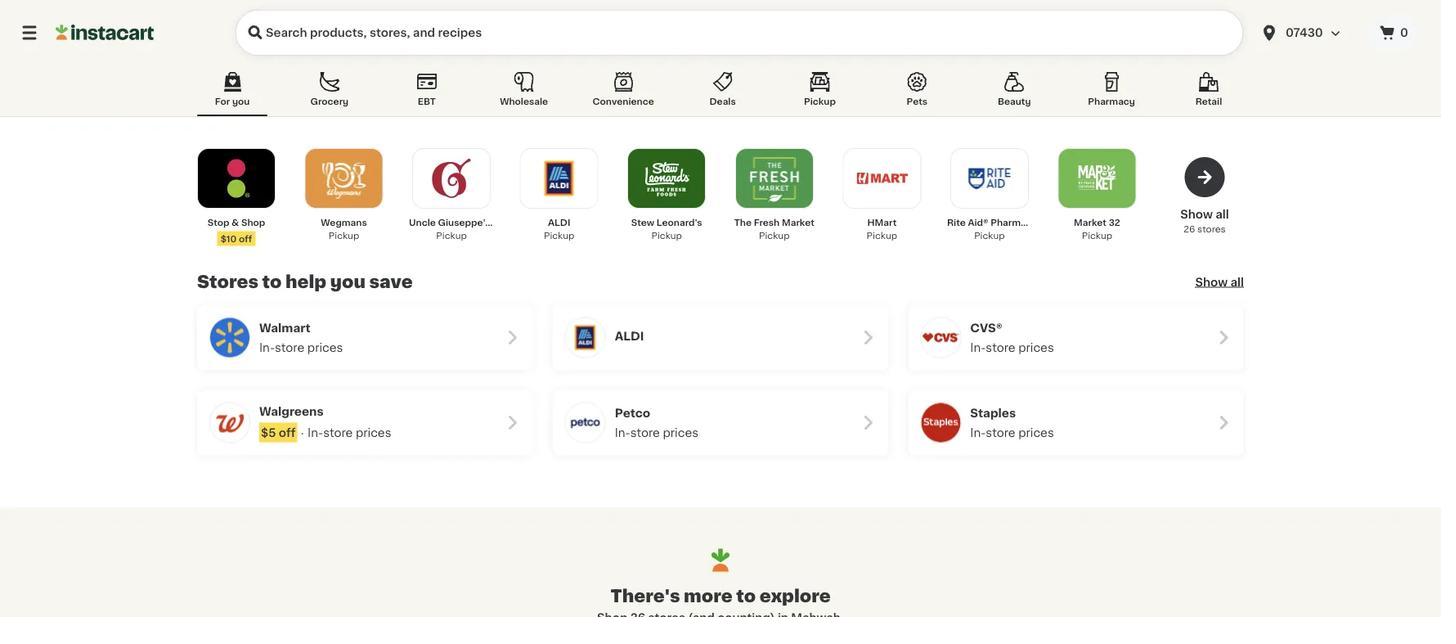 Task type: locate. For each thing, give the bounding box(es) containing it.
wegmans pickup
[[321, 218, 367, 240]]

petco
[[615, 407, 651, 419]]

grocery button
[[295, 69, 365, 116]]

aldi inside aldi pickup
[[548, 218, 571, 227]]

0 horizontal spatial you
[[232, 97, 250, 106]]

beauty button
[[980, 69, 1050, 116]]

store down 'cvs®'
[[986, 342, 1016, 353]]

1 horizontal spatial aldi
[[615, 330, 644, 342]]

rite aid® pharmacy image
[[962, 151, 1018, 206]]

store inside staples in-store prices
[[986, 427, 1016, 438]]

market
[[782, 218, 815, 227], [1075, 218, 1107, 227]]

None search field
[[236, 10, 1244, 56]]

1 horizontal spatial all
[[1231, 276, 1245, 288]]

in- down 'cvs®'
[[971, 342, 986, 353]]

0 horizontal spatial all
[[1216, 209, 1230, 220]]

uncle giuseppe's marketplace image
[[424, 151, 480, 206]]

prices
[[308, 342, 343, 353], [1019, 342, 1055, 353], [356, 427, 392, 438], [663, 427, 699, 438], [1019, 427, 1055, 438]]

$10
[[221, 234, 237, 243]]

1 market from the left
[[782, 218, 815, 227]]

in- down staples
[[971, 427, 986, 438]]

show inside popup button
[[1196, 276, 1228, 288]]

in- inside staples in-store prices
[[971, 427, 986, 438]]

pharmacy right aid®
[[991, 218, 1038, 227]]

0 horizontal spatial pharmacy
[[991, 218, 1038, 227]]

1 horizontal spatial market
[[1075, 218, 1107, 227]]

in- for petco in-store prices
[[615, 427, 631, 438]]

Search field
[[236, 10, 1244, 56]]

off
[[239, 234, 252, 243], [279, 427, 296, 438]]

instacart image
[[56, 23, 154, 43]]

0 horizontal spatial market
[[782, 218, 815, 227]]

you
[[232, 97, 250, 106], [330, 273, 366, 291]]

off inside stop & shop $10 off
[[239, 234, 252, 243]]

in-store prices
[[308, 427, 392, 438]]

store for staples
[[986, 427, 1016, 438]]

07430 button
[[1260, 10, 1359, 56]]

0 vertical spatial off
[[239, 234, 252, 243]]

in- for staples in-store prices
[[971, 427, 986, 438]]

stores
[[1198, 225, 1226, 234]]

pickup
[[804, 97, 836, 106], [329, 231, 360, 240], [436, 231, 467, 240], [544, 231, 575, 240], [652, 231, 682, 240], [759, 231, 790, 240], [867, 231, 898, 240], [975, 231, 1005, 240], [1082, 231, 1113, 240]]

staples
[[971, 407, 1016, 419]]

walgreens image
[[210, 403, 250, 442]]

1 horizontal spatial pharmacy
[[1089, 97, 1136, 106]]

to
[[262, 273, 282, 291], [737, 587, 756, 605]]

show
[[1181, 209, 1214, 220], [1196, 276, 1228, 288]]

show all button
[[1196, 274, 1245, 290]]

store for walmart
[[275, 342, 305, 353]]

you right for
[[232, 97, 250, 106]]

prices inside the cvs® in-store prices
[[1019, 342, 1055, 353]]

rite
[[948, 218, 966, 227]]

pharmacy inside the rite aid® pharmacy pickup
[[991, 218, 1038, 227]]

hmart image
[[855, 151, 910, 206]]

1 vertical spatial off
[[279, 427, 296, 438]]

show up 26
[[1181, 209, 1214, 220]]

in- inside walmart in-store prices
[[259, 342, 275, 353]]

you inside button
[[232, 97, 250, 106]]

market right fresh
[[782, 218, 815, 227]]

for
[[215, 97, 230, 106]]

deals button
[[688, 69, 758, 116]]

store for cvs®
[[986, 342, 1016, 353]]

in-
[[259, 342, 275, 353], [971, 342, 986, 353], [308, 427, 323, 438], [615, 427, 631, 438], [971, 427, 986, 438]]

aldi link
[[553, 305, 889, 370]]

2 market from the left
[[1075, 218, 1107, 227]]

staples in-store prices
[[971, 407, 1055, 438]]

in- inside petco in-store prices
[[615, 427, 631, 438]]

all inside show all 26 stores
[[1216, 209, 1230, 220]]

fresh
[[754, 218, 780, 227]]

in- down petco
[[615, 427, 631, 438]]

market 32 pickup
[[1075, 218, 1121, 240]]

&
[[232, 218, 239, 227]]

the fresh market pickup
[[735, 218, 815, 240]]

0 horizontal spatial to
[[262, 273, 282, 291]]

in- inside the cvs® in-store prices
[[971, 342, 986, 353]]

aldi for aldi
[[615, 330, 644, 342]]

pickup inside market 32 pickup
[[1082, 231, 1113, 240]]

0 vertical spatial to
[[262, 273, 282, 291]]

pickup inside pickup button
[[804, 97, 836, 106]]

pickup button
[[785, 69, 856, 116]]

for you
[[215, 97, 250, 106]]

aldi for aldi pickup
[[548, 218, 571, 227]]

0 horizontal spatial off
[[239, 234, 252, 243]]

1 vertical spatial show
[[1196, 276, 1228, 288]]

giuseppe's
[[438, 218, 491, 227]]

pets button
[[882, 69, 953, 116]]

all for show all
[[1231, 276, 1245, 288]]

hmart
[[868, 218, 897, 227]]

marketplace
[[493, 218, 551, 227]]

wholesale
[[500, 97, 548, 106]]

stew
[[632, 218, 655, 227]]

leonard's
[[657, 218, 703, 227]]

store inside petco in-store prices
[[631, 427, 660, 438]]

show for show all 26 stores
[[1181, 209, 1214, 220]]

there's
[[611, 587, 680, 605]]

0 vertical spatial show
[[1181, 209, 1214, 220]]

pharmacy
[[1089, 97, 1136, 106], [991, 218, 1038, 227]]

uncle
[[409, 218, 436, 227]]

walgreens
[[259, 405, 324, 417]]

the fresh market image
[[747, 151, 803, 206]]

show down the stores
[[1196, 276, 1228, 288]]

1 horizontal spatial to
[[737, 587, 756, 605]]

pets
[[907, 97, 928, 106]]

prices inside petco in-store prices
[[663, 427, 699, 438]]

in- down walgreens
[[308, 427, 323, 438]]

market left "32"
[[1075, 218, 1107, 227]]

in- down walmart
[[259, 342, 275, 353]]

cvs®
[[971, 322, 1003, 333]]

all inside show all popup button
[[1231, 276, 1245, 288]]

market inside 'the fresh market pickup'
[[782, 218, 815, 227]]

1 vertical spatial all
[[1231, 276, 1245, 288]]

0 vertical spatial you
[[232, 97, 250, 106]]

prices for walmart in-store prices
[[308, 342, 343, 353]]

1 horizontal spatial you
[[330, 273, 366, 291]]

store down staples
[[986, 427, 1016, 438]]

store inside the cvs® in-store prices
[[986, 342, 1016, 353]]

petco in-store prices
[[615, 407, 699, 438]]

show all 26 stores
[[1181, 209, 1230, 234]]

prices inside walmart in-store prices
[[308, 342, 343, 353]]

0 horizontal spatial aldi
[[548, 218, 571, 227]]

to left help
[[262, 273, 282, 291]]

shop
[[241, 218, 265, 227]]

deals
[[710, 97, 736, 106]]

0 vertical spatial aldi
[[548, 218, 571, 227]]

off right $5
[[279, 427, 296, 438]]

there's more to explore
[[611, 587, 831, 605]]

pharmacy up market 32 image
[[1089, 97, 1136, 106]]

for you button
[[197, 69, 268, 116]]

stew leonard's image
[[639, 151, 695, 206]]

aldi
[[548, 218, 571, 227], [615, 330, 644, 342]]

store inside walmart in-store prices
[[275, 342, 305, 353]]

off right $10
[[239, 234, 252, 243]]

store
[[275, 342, 305, 353], [986, 342, 1016, 353], [323, 427, 353, 438], [631, 427, 660, 438], [986, 427, 1016, 438]]

wegmans
[[321, 218, 367, 227]]

convenience
[[593, 97, 654, 106]]

1 vertical spatial pharmacy
[[991, 218, 1038, 227]]

0 vertical spatial all
[[1216, 209, 1230, 220]]

stew leonard's pickup
[[632, 218, 703, 240]]

show inside show all 26 stores
[[1181, 209, 1214, 220]]

grocery
[[311, 97, 349, 106]]

stores to help you save
[[197, 273, 413, 291]]

you right help
[[330, 273, 366, 291]]

market 32 image
[[1070, 151, 1126, 206]]

in- for walmart in-store prices
[[259, 342, 275, 353]]

1 vertical spatial aldi
[[615, 330, 644, 342]]

store down walmart
[[275, 342, 305, 353]]

1 vertical spatial you
[[330, 273, 366, 291]]

07430
[[1287, 27, 1324, 38]]

prices for cvs® in-store prices
[[1019, 342, 1055, 353]]

aldi image
[[532, 151, 587, 206], [566, 318, 605, 357]]

0 vertical spatial pharmacy
[[1089, 97, 1136, 106]]

prices inside staples in-store prices
[[1019, 427, 1055, 438]]

in- for cvs® in-store prices
[[971, 342, 986, 353]]

store down petco
[[631, 427, 660, 438]]

all
[[1216, 209, 1230, 220], [1231, 276, 1245, 288]]

to right more
[[737, 587, 756, 605]]



Task type: vqa. For each thing, say whether or not it's contained in the screenshot.
Produce
no



Task type: describe. For each thing, give the bounding box(es) containing it.
staples image
[[922, 403, 961, 442]]

beauty
[[998, 97, 1032, 106]]

uncle giuseppe's marketplace pickup
[[409, 218, 551, 240]]

prices for staples in-store prices
[[1019, 427, 1055, 438]]

07430 button
[[1250, 10, 1368, 56]]

rite aid® pharmacy pickup
[[948, 218, 1038, 240]]

ebt
[[418, 97, 436, 106]]

explore
[[760, 587, 831, 605]]

$5
[[261, 427, 276, 438]]

stores
[[197, 273, 259, 291]]

wholesale button
[[489, 69, 559, 116]]

1 vertical spatial to
[[737, 587, 756, 605]]

stores to help you save tab panel
[[189, 143, 1253, 455]]

pharmacy inside button
[[1089, 97, 1136, 106]]

store down walgreens
[[323, 427, 353, 438]]

show for show all
[[1196, 276, 1228, 288]]

1 horizontal spatial off
[[279, 427, 296, 438]]

$5 off
[[261, 427, 296, 438]]

more
[[684, 587, 733, 605]]

help
[[286, 273, 327, 291]]

walmart image
[[210, 318, 250, 357]]

prices for petco in-store prices
[[663, 427, 699, 438]]

ebt button
[[392, 69, 462, 116]]

to inside stores to help you save tab panel
[[262, 273, 282, 291]]

retail button
[[1174, 69, 1245, 116]]

market inside market 32 pickup
[[1075, 218, 1107, 227]]

walmart
[[259, 322, 311, 333]]

stop
[[208, 218, 229, 227]]

pickup inside stew leonard's pickup
[[652, 231, 682, 240]]

pickup inside the rite aid® pharmacy pickup
[[975, 231, 1005, 240]]

convenience button
[[586, 69, 661, 116]]

aid®
[[968, 218, 989, 227]]

show all
[[1196, 276, 1245, 288]]

store for petco
[[631, 427, 660, 438]]

pickup inside wegmans pickup
[[329, 231, 360, 240]]

stop & shop image
[[209, 151, 264, 206]]

the
[[735, 218, 752, 227]]

pharmacy button
[[1077, 69, 1147, 116]]

hmart pickup
[[867, 218, 898, 240]]

save
[[370, 273, 413, 291]]

walmart in-store prices
[[259, 322, 343, 353]]

32
[[1109, 218, 1121, 227]]

petco image
[[566, 403, 605, 442]]

cvs® image
[[922, 318, 961, 357]]

stop & shop $10 off
[[208, 218, 265, 243]]

wegmans image
[[316, 151, 372, 206]]

all for show all 26 stores
[[1216, 209, 1230, 220]]

shop categories tab list
[[197, 69, 1245, 116]]

26
[[1184, 225, 1196, 234]]

0 button
[[1368, 16, 1422, 49]]

retail
[[1196, 97, 1223, 106]]

cvs® in-store prices
[[971, 322, 1055, 353]]

aldi pickup
[[544, 218, 575, 240]]

0
[[1401, 27, 1409, 38]]

1 vertical spatial aldi image
[[566, 318, 605, 357]]

pickup inside uncle giuseppe's marketplace pickup
[[436, 231, 467, 240]]

0 vertical spatial aldi image
[[532, 151, 587, 206]]

you inside tab panel
[[330, 273, 366, 291]]

pickup inside 'the fresh market pickup'
[[759, 231, 790, 240]]



